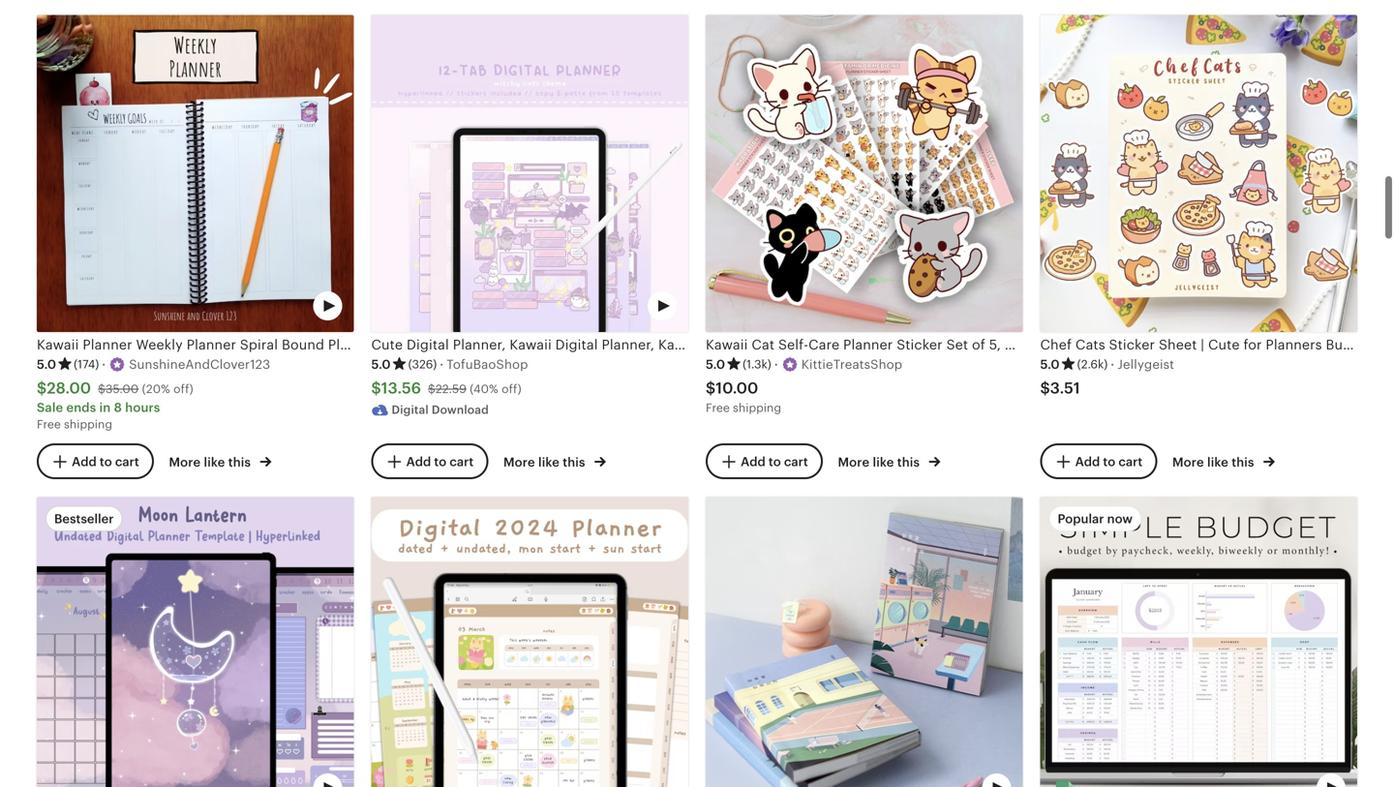 Task type: describe. For each thing, give the bounding box(es) containing it.
product video element for budget planner for google sheets, monthly budget spreadsheet, paycheck budget tracker, weekly budget template, biweekly budget, budgeting image
[[1041, 497, 1358, 787]]

cart for (1.3k)
[[784, 455, 808, 469]]

cute digital 2024 dated + undated planner - mon and sun start | hyperlinked portrait pdf | templates | precropped stickers | studiocherii image
[[371, 497, 689, 787]]

budget planner for google sheets, monthly budget spreadsheet, paycheck budget tracker, weekly budget template, biweekly budget, budgeting image
[[1041, 497, 1358, 787]]

more like this for (1.3k)
[[838, 455, 923, 470]]

(326)
[[408, 358, 437, 371]]

to for (174)
[[100, 455, 112, 469]]

in
[[99, 401, 111, 415]]

planners
[[1266, 337, 1323, 353]]

add for (326)
[[406, 455, 431, 469]]

add to cart button for (174)
[[37, 444, 154, 480]]

like for (174)
[[204, 455, 225, 470]]

13.56
[[381, 380, 421, 397]]

$ 3.51
[[1041, 380, 1081, 397]]

add to cart for (2.6k)
[[1076, 455, 1143, 469]]

add to cart button for (2.6k)
[[1041, 444, 1158, 480]]

kawaii planner weekly planner spiral bound planner undated planner minimalist planner meal planner monthly planner 2024 planner cute planner image
[[37, 15, 354, 332]]

(40%
[[470, 382, 499, 395]]

cart for (174)
[[115, 455, 139, 469]]

cart for (326)
[[450, 455, 474, 469]]

chef cats sticker sheet | cute for planners bullet jour
[[1041, 337, 1395, 353]]

$ for 13.56
[[371, 380, 381, 397]]

product video element for cute digital planner, kawaii digital planner, kawaii planner, cute planner, digital planner, digital planner cute, goodnotes planner cute image
[[371, 15, 689, 332]]

more for (326)
[[504, 455, 535, 470]]

shipping inside $ 10.00 free shipping
[[733, 402, 782, 415]]

(2.6k)
[[1078, 358, 1108, 371]]

add to cart button for (1.3k)
[[706, 444, 823, 480]]

digital download
[[392, 404, 489, 417]]

more like this link for (2.6k)
[[1173, 451, 1275, 471]]

popular now
[[1058, 512, 1133, 526]]

more like this link for (174)
[[169, 451, 272, 471]]

for
[[1244, 337, 1263, 353]]

cats
[[1076, 337, 1106, 353]]

· for (1.3k)
[[775, 357, 778, 372]]

bestseller link
[[37, 497, 354, 787]]

chef cats sticker sheet | cute for planners bullet journal notebook or scrapbook image
[[1041, 15, 1358, 332]]

5.0 for (174)
[[37, 357, 56, 372]]

|
[[1201, 337, 1205, 353]]

more like this for (2.6k)
[[1173, 455, 1258, 470]]

(20%
[[142, 382, 170, 395]]

· for (174)
[[102, 357, 106, 372]]

$ 10.00 free shipping
[[706, 380, 782, 415]]

(1.3k)
[[743, 358, 772, 371]]

more like this link for (1.3k)
[[838, 451, 941, 471]]

popular now link
[[1041, 497, 1358, 787]]

free inside $ 10.00 free shipping
[[706, 402, 730, 415]]

bullet
[[1326, 337, 1364, 353]]

cart for (2.6k)
[[1119, 455, 1143, 469]]

add for (2.6k)
[[1076, 455, 1100, 469]]

like for (326)
[[538, 455, 560, 470]]

more for (2.6k)
[[1173, 455, 1205, 470]]

like for (1.3k)
[[873, 455, 894, 470]]

to for (1.3k)
[[769, 455, 781, 469]]

bestseller
[[54, 512, 114, 526]]

more like this for (174)
[[169, 455, 254, 470]]

digital
[[392, 404, 429, 417]]

$ for 3.51
[[1041, 380, 1051, 397]]

ends
[[66, 401, 96, 415]]

$ 13.56 $ 22.59 (40% off)
[[371, 380, 522, 397]]

3.51
[[1051, 380, 1081, 397]]

product video element for 2024 refreshing planner with pvc cover - weekly & monthly - 6 colors | 2024 weekly diary monthly planner bookmark | 2024 cafe agenda planner image
[[706, 497, 1023, 787]]

to for (326)
[[434, 455, 447, 469]]

this for (2.6k)
[[1232, 455, 1255, 470]]



Task type: vqa. For each thing, say whether or not it's contained in the screenshot.
budget planner for google sheets, monthly budget spreadsheet, paycheck budget tracker, weekly budget template, biweekly budget, budgeting image
yes



Task type: locate. For each thing, give the bounding box(es) containing it.
free down 10.00
[[706, 402, 730, 415]]

cart
[[115, 455, 139, 469], [450, 455, 474, 469], [784, 455, 808, 469], [1119, 455, 1143, 469]]

4 like from the left
[[1208, 455, 1229, 470]]

off) inside $ 28.00 $ 35.00 (20% off) sale ends in 8 hours free shipping
[[174, 382, 193, 395]]

more like this link for (326)
[[504, 451, 606, 471]]

off) for 13.56
[[502, 382, 522, 395]]

2 cart from the left
[[450, 455, 474, 469]]

1 this from the left
[[228, 455, 251, 470]]

4 5.0 from the left
[[1041, 357, 1060, 372]]

add up popular
[[1076, 455, 1100, 469]]

2 5.0 from the left
[[371, 357, 391, 372]]

2 · from the left
[[440, 357, 444, 372]]

2 like from the left
[[538, 455, 560, 470]]

$ inside $ 13.56 $ 22.59 (40% off)
[[428, 382, 436, 395]]

1 like from the left
[[204, 455, 225, 470]]

1 vertical spatial shipping
[[64, 418, 112, 431]]

off) right (20%
[[174, 382, 193, 395]]

4 cart from the left
[[1119, 455, 1143, 469]]

add to cart button down digital download on the left bottom of the page
[[371, 444, 488, 480]]

5.0 for (326)
[[371, 357, 391, 372]]

2 this from the left
[[563, 455, 586, 470]]

3 more like this link from the left
[[838, 451, 941, 471]]

add for (1.3k)
[[741, 455, 766, 469]]

moon lantern undated digital planner, kawaii digital planner, ipad digital planner, goodnotes planner, bangtan, aesthetic planner, kawaii image
[[37, 497, 354, 787]]

·
[[102, 357, 106, 372], [440, 357, 444, 372], [775, 357, 778, 372], [1111, 357, 1115, 372]]

add down digital
[[406, 455, 431, 469]]

3 add from the left
[[741, 455, 766, 469]]

1 cart from the left
[[115, 455, 139, 469]]

5.0 up "28.00"
[[37, 357, 56, 372]]

more for (1.3k)
[[838, 455, 870, 470]]

add to cart for (326)
[[406, 455, 474, 469]]

this for (326)
[[563, 455, 586, 470]]

· right (326)
[[440, 357, 444, 372]]

2 off) from the left
[[502, 382, 522, 395]]

2 more from the left
[[504, 455, 535, 470]]

3 cart from the left
[[784, 455, 808, 469]]

off) inside $ 13.56 $ 22.59 (40% off)
[[502, 382, 522, 395]]

4 more like this link from the left
[[1173, 451, 1275, 471]]

hours
[[125, 401, 160, 415]]

3 5.0 from the left
[[706, 357, 726, 372]]

to down digital download on the left bottom of the page
[[434, 455, 447, 469]]

sheet
[[1159, 337, 1198, 353]]

more
[[169, 455, 201, 470], [504, 455, 535, 470], [838, 455, 870, 470], [1173, 455, 1205, 470]]

2 add to cart button from the left
[[371, 444, 488, 480]]

add to cart down in
[[72, 455, 139, 469]]

1 · from the left
[[102, 357, 106, 372]]

to for (2.6k)
[[1103, 455, 1116, 469]]

free
[[706, 402, 730, 415], [37, 418, 61, 431]]

5.0 for (1.3k)
[[706, 357, 726, 372]]

add to cart down digital download on the left bottom of the page
[[406, 455, 474, 469]]

4 · from the left
[[1111, 357, 1115, 372]]

to down in
[[100, 455, 112, 469]]

this for (174)
[[228, 455, 251, 470]]

add to cart button down in
[[37, 444, 154, 480]]

more like this for (326)
[[504, 455, 589, 470]]

free inside $ 28.00 $ 35.00 (20% off) sale ends in 8 hours free shipping
[[37, 418, 61, 431]]

add to cart button up popular now
[[1041, 444, 1158, 480]]

like
[[204, 455, 225, 470], [538, 455, 560, 470], [873, 455, 894, 470], [1208, 455, 1229, 470]]

2 to from the left
[[434, 455, 447, 469]]

2 add from the left
[[406, 455, 431, 469]]

add to cart up now in the bottom right of the page
[[1076, 455, 1143, 469]]

2 more like this from the left
[[504, 455, 589, 470]]

free down sale
[[37, 418, 61, 431]]

1 add to cart button from the left
[[37, 444, 154, 480]]

3 this from the left
[[898, 455, 920, 470]]

(174)
[[74, 358, 99, 371]]

add to cart button down $ 10.00 free shipping
[[706, 444, 823, 480]]

add to cart down $ 10.00 free shipping
[[741, 455, 808, 469]]

1 horizontal spatial off)
[[502, 382, 522, 395]]

4 to from the left
[[1103, 455, 1116, 469]]

4 add to cart from the left
[[1076, 455, 1143, 469]]

2 add to cart from the left
[[406, 455, 474, 469]]

0 vertical spatial shipping
[[733, 402, 782, 415]]

shipping down 10.00
[[733, 402, 782, 415]]

cute digital planner, kawaii digital planner, kawaii planner, cute planner, digital planner, digital planner cute, goodnotes planner cute image
[[371, 15, 689, 332]]

8
[[114, 401, 122, 415]]

5.0
[[37, 357, 56, 372], [371, 357, 391, 372], [706, 357, 726, 372], [1041, 357, 1060, 372]]

$
[[37, 380, 47, 397], [371, 380, 381, 397], [706, 380, 716, 397], [1041, 380, 1051, 397], [98, 382, 106, 395], [428, 382, 436, 395]]

22.59
[[436, 382, 467, 395]]

now
[[1108, 512, 1133, 526]]

1 horizontal spatial shipping
[[733, 402, 782, 415]]

jour
[[1368, 337, 1395, 353]]

5.0 down chef
[[1041, 357, 1060, 372]]

download
[[432, 404, 489, 417]]

0 horizontal spatial free
[[37, 418, 61, 431]]

1 horizontal spatial free
[[706, 402, 730, 415]]

add
[[72, 455, 97, 469], [406, 455, 431, 469], [741, 455, 766, 469], [1076, 455, 1100, 469]]

1 more from the left
[[169, 455, 201, 470]]

4 more from the left
[[1173, 455, 1205, 470]]

to down $ 10.00 free shipping
[[769, 455, 781, 469]]

cute
[[1209, 337, 1240, 353]]

this for (1.3k)
[[898, 455, 920, 470]]

4 add from the left
[[1076, 455, 1100, 469]]

0 horizontal spatial shipping
[[64, 418, 112, 431]]

1 more like this link from the left
[[169, 451, 272, 471]]

add down $ 10.00 free shipping
[[741, 455, 766, 469]]

4 more like this from the left
[[1173, 455, 1258, 470]]

2 more like this link from the left
[[504, 451, 606, 471]]

0 vertical spatial free
[[706, 402, 730, 415]]

$ 28.00 $ 35.00 (20% off) sale ends in 8 hours free shipping
[[37, 380, 193, 431]]

off) right "(40%"
[[502, 382, 522, 395]]

add to cart for (1.3k)
[[741, 455, 808, 469]]

· for (2.6k)
[[1111, 357, 1115, 372]]

$ for 10.00
[[706, 380, 716, 397]]

$ for 28.00
[[37, 380, 47, 397]]

10.00
[[716, 380, 759, 397]]

· for (326)
[[440, 357, 444, 372]]

0 horizontal spatial off)
[[174, 382, 193, 395]]

· right (174)
[[102, 357, 106, 372]]

1 vertical spatial free
[[37, 418, 61, 431]]

off) for 28.00
[[174, 382, 193, 395]]

popular
[[1058, 512, 1105, 526]]

this
[[228, 455, 251, 470], [563, 455, 586, 470], [898, 455, 920, 470], [1232, 455, 1255, 470]]

$ inside $ 10.00 free shipping
[[706, 380, 716, 397]]

more for (174)
[[169, 455, 201, 470]]

3 · from the left
[[775, 357, 778, 372]]

3 add to cart button from the left
[[706, 444, 823, 480]]

5.0 up 13.56
[[371, 357, 391, 372]]

1 off) from the left
[[174, 382, 193, 395]]

add for (174)
[[72, 455, 97, 469]]

off)
[[174, 382, 193, 395], [502, 382, 522, 395]]

1 add to cart from the left
[[72, 455, 139, 469]]

like for (2.6k)
[[1208, 455, 1229, 470]]

add to cart button
[[37, 444, 154, 480], [371, 444, 488, 480], [706, 444, 823, 480], [1041, 444, 1158, 480]]

add down ends
[[72, 455, 97, 469]]

1 5.0 from the left
[[37, 357, 56, 372]]

· right (2.6k)
[[1111, 357, 1115, 372]]

4 this from the left
[[1232, 455, 1255, 470]]

product video element for moon lantern undated digital planner, kawaii digital planner, ipad digital planner, goodnotes planner, bangtan, aesthetic planner, kawaii image
[[37, 497, 354, 787]]

shipping
[[733, 402, 782, 415], [64, 418, 112, 431]]

sticker
[[1109, 337, 1156, 353]]

shipping inside $ 28.00 $ 35.00 (20% off) sale ends in 8 hours free shipping
[[64, 418, 112, 431]]

· right (1.3k)
[[775, 357, 778, 372]]

3 more like this from the left
[[838, 455, 923, 470]]

3 add to cart from the left
[[741, 455, 808, 469]]

more like this
[[169, 455, 254, 470], [504, 455, 589, 470], [838, 455, 923, 470], [1173, 455, 1258, 470]]

product video element
[[37, 15, 354, 332], [371, 15, 689, 332], [37, 497, 354, 787], [706, 497, 1023, 787], [1041, 497, 1358, 787]]

chef
[[1041, 337, 1072, 353]]

4 add to cart button from the left
[[1041, 444, 1158, 480]]

to
[[100, 455, 112, 469], [434, 455, 447, 469], [769, 455, 781, 469], [1103, 455, 1116, 469]]

product video element for kawaii planner weekly planner spiral bound planner undated planner minimalist planner meal planner monthly planner 2024 planner cute planner image
[[37, 15, 354, 332]]

add to cart for (174)
[[72, 455, 139, 469]]

5.0 for (2.6k)
[[1041, 357, 1060, 372]]

add to cart
[[72, 455, 139, 469], [406, 455, 474, 469], [741, 455, 808, 469], [1076, 455, 1143, 469]]

1 to from the left
[[100, 455, 112, 469]]

28.00
[[47, 380, 91, 397]]

3 to from the left
[[769, 455, 781, 469]]

add to cart button for (326)
[[371, 444, 488, 480]]

sale
[[37, 401, 63, 415]]

3 more from the left
[[838, 455, 870, 470]]

1 add from the left
[[72, 455, 97, 469]]

5.0 up 10.00
[[706, 357, 726, 372]]

3 like from the left
[[873, 455, 894, 470]]

kawaii cat self-care planner sticker set of 5, cute planner sticker set, reminder icons for planner, meal planner, hydration reminder, sleep image
[[706, 15, 1023, 332]]

shipping down ends
[[64, 418, 112, 431]]

35.00
[[106, 382, 139, 395]]

1 more like this from the left
[[169, 455, 254, 470]]

to up now in the bottom right of the page
[[1103, 455, 1116, 469]]

2024 refreshing planner with pvc cover - weekly & monthly - 6 colors | 2024 weekly diary monthly planner bookmark | 2024 cafe agenda planner image
[[706, 497, 1023, 787]]

more like this link
[[169, 451, 272, 471], [504, 451, 606, 471], [838, 451, 941, 471], [1173, 451, 1275, 471]]



